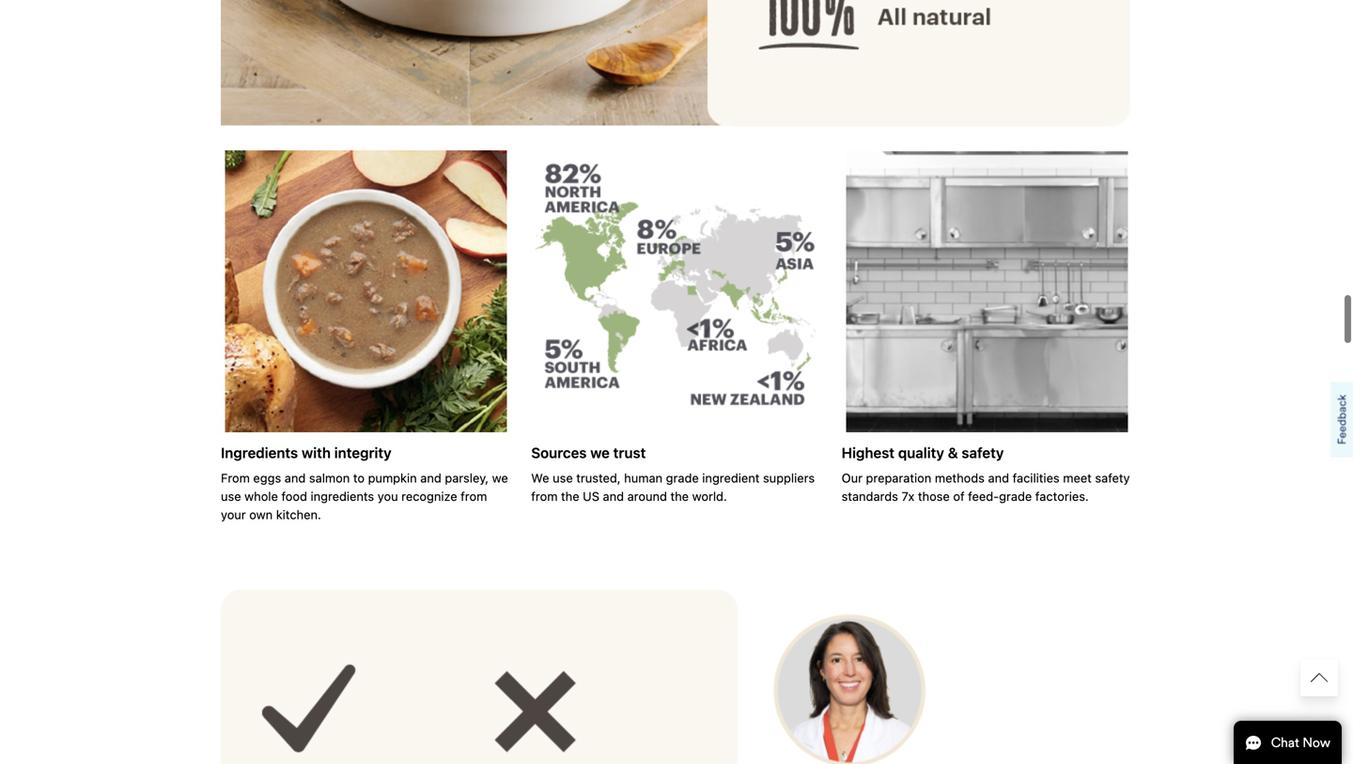 Task type: vqa. For each thing, say whether or not it's contained in the screenshot.
Styled arrow button link
yes



Task type: describe. For each thing, give the bounding box(es) containing it.
styled arrow button link
[[1301, 659, 1339, 697]]

scroll to top image
[[1312, 669, 1328, 686]]



